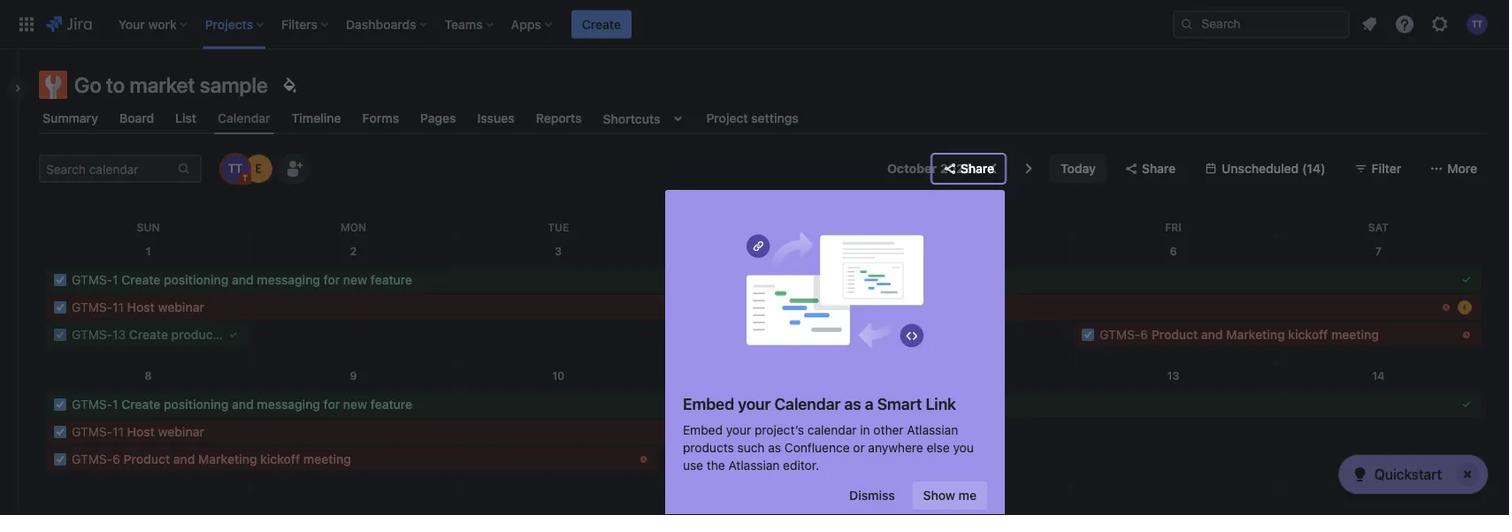 Task type: vqa. For each thing, say whether or not it's contained in the screenshot.
editor. on the bottom of page
yes



Task type: describe. For each thing, give the bounding box(es) containing it.
board
[[119, 111, 154, 126]]

product
[[171, 328, 218, 342]]

11 for 6
[[112, 425, 124, 440]]

reports link
[[532, 103, 586, 135]]

today button
[[1051, 155, 1107, 183]]

3 link
[[544, 237, 573, 265]]

positioning for and
[[164, 398, 229, 412]]

9
[[350, 370, 357, 382]]

for for product and marketing kickoff meeting
[[324, 398, 340, 412]]

gtms-11 host webinar for create product guides
[[72, 300, 204, 315]]

1 horizontal spatial as
[[845, 395, 862, 414]]

dismiss
[[850, 489, 895, 504]]

calendar
[[808, 423, 857, 438]]

unscheduled (14) button
[[1194, 155, 1337, 183]]

overdue image for product and marketing kickoff meeting
[[822, 426, 836, 440]]

1 inside "link"
[[146, 245, 151, 258]]

smart
[[878, 395, 922, 414]]

sat link
[[1365, 204, 1393, 236]]

1 for product and marketing kickoff meeting
[[112, 398, 118, 412]]

messaging for guides
[[257, 273, 320, 288]]

new for product and marketing kickoff meeting
[[343, 398, 367, 412]]

other
[[874, 423, 904, 438]]

row containing sun
[[46, 204, 1481, 237]]

13 link
[[1160, 362, 1188, 390]]

project settings link
[[703, 103, 802, 135]]

2 horizontal spatial 6
[[1170, 245, 1177, 258]]

1 link
[[134, 237, 162, 265]]

else
[[927, 441, 950, 456]]

go
[[74, 73, 102, 97]]

create button
[[572, 10, 632, 38]]

anywhere
[[868, 441, 924, 456]]

project's
[[755, 423, 804, 438]]

create for done image related to create product guides
[[129, 328, 168, 342]]

webinar for product
[[158, 300, 204, 315]]

3 row from the top
[[46, 361, 1481, 486]]

list
[[175, 111, 197, 126]]

gtms-1 create positioning and messaging for new feature for guides
[[72, 273, 413, 288]]

embed your project's calendar in other atlassian products such as confluence or anywhere else you use the atlassian editor.
[[683, 423, 974, 473]]

in
[[860, 423, 870, 438]]

grid containing gtms-1
[[46, 204, 1481, 516]]

add people image
[[283, 158, 304, 180]]

issues link
[[474, 103, 518, 135]]

(14)
[[1303, 161, 1326, 176]]

overdue image for create product guides
[[1440, 301, 1454, 315]]

project
[[707, 111, 748, 126]]

show
[[924, 489, 956, 504]]

embed your calendar as a smart link
[[683, 395, 956, 414]]

mon link
[[337, 204, 370, 236]]

4
[[760, 245, 767, 258]]

1 vertical spatial calendar
[[775, 395, 841, 414]]

tab list containing calendar
[[28, 103, 1499, 135]]

11 for 13
[[112, 300, 124, 315]]

done image for create product guides
[[227, 328, 241, 342]]

wed
[[751, 221, 776, 234]]

host for create product guides
[[127, 300, 155, 315]]

0 horizontal spatial atlassian
[[729, 459, 780, 473]]

dismiss button
[[839, 482, 906, 511]]

your for project's
[[726, 423, 752, 438]]

4 link
[[750, 237, 778, 265]]

create for done icon at the right of page
[[121, 398, 161, 412]]

sun link
[[133, 204, 163, 236]]

14 link
[[1365, 362, 1393, 390]]

2 row from the top
[[46, 237, 1481, 361]]

use
[[683, 459, 704, 473]]

your for calendar
[[738, 395, 771, 414]]

2 link
[[339, 237, 368, 265]]

you
[[953, 441, 974, 456]]

board link
[[116, 103, 158, 135]]

terry turtle image
[[221, 155, 250, 183]]

webinar for and
[[158, 425, 204, 440]]

dismiss quickstart image
[[1454, 461, 1482, 489]]

to
[[106, 73, 125, 97]]

list link
[[172, 103, 200, 135]]

unscheduled
[[1222, 161, 1299, 176]]

reports
[[536, 111, 582, 126]]

me
[[959, 489, 977, 504]]

1 for create product guides
[[112, 273, 118, 288]]

1 horizontal spatial 13
[[1168, 370, 1180, 382]]

primary element
[[11, 0, 1173, 49]]

project settings
[[707, 111, 799, 126]]

summary
[[42, 111, 98, 126]]

0 vertical spatial atlassian
[[907, 423, 959, 438]]

fri link
[[1162, 204, 1186, 236]]

embed your view as a smart link image
[[747, 233, 924, 349]]

kickoff for the right overdue icon
[[1289, 328, 1329, 342]]

guides
[[221, 328, 260, 342]]

9 link
[[339, 362, 368, 390]]

forms link
[[359, 103, 403, 135]]

sun
[[137, 221, 160, 234]]

search image
[[1180, 17, 1195, 31]]

timeline
[[292, 111, 341, 126]]

editor.
[[783, 459, 819, 473]]

fri
[[1165, 221, 1182, 234]]

2023
[[940, 161, 973, 176]]

show me
[[924, 489, 977, 504]]

0 vertical spatial meeting
[[1332, 328, 1379, 342]]

wed link
[[748, 204, 780, 236]]

october 2023
[[888, 161, 973, 176]]

tue link
[[544, 204, 573, 236]]

positioning for product
[[164, 273, 229, 288]]

0 horizontal spatial meeting
[[303, 453, 351, 467]]

10 link
[[544, 362, 573, 390]]

market
[[130, 73, 195, 97]]



Task type: locate. For each thing, give the bounding box(es) containing it.
4 row from the top
[[46, 486, 1481, 516]]

14
[[1373, 370, 1385, 382]]

gtms-1 create positioning and messaging for new feature
[[72, 273, 413, 288], [72, 398, 413, 412]]

1 feature from the top
[[371, 273, 413, 288]]

meeting down 9 link
[[303, 453, 351, 467]]

as inside embed your project's calendar in other atlassian products such as confluence or anywhere else you use the atlassian editor.
[[768, 441, 781, 456]]

gtms-13 create product guides
[[72, 328, 260, 342]]

0 horizontal spatial kickoff
[[260, 453, 300, 467]]

2 for from the top
[[324, 398, 340, 412]]

1 vertical spatial product
[[124, 453, 170, 467]]

october
[[888, 161, 937, 176]]

1 vertical spatial for
[[324, 398, 340, 412]]

go to market sample
[[74, 73, 268, 97]]

1 11 from the top
[[112, 300, 124, 315]]

0 vertical spatial overdue image
[[1440, 301, 1454, 315]]

2 gtms-1 create positioning and messaging for new feature from the top
[[72, 398, 413, 412]]

1 vertical spatial 13
[[1168, 370, 1180, 382]]

1 vertical spatial marketing
[[198, 453, 257, 467]]

sat
[[1369, 221, 1389, 234]]

grid
[[46, 204, 1481, 516]]

webinar up product
[[158, 300, 204, 315]]

2 horizontal spatial overdue image
[[1460, 328, 1474, 342]]

sample
[[200, 73, 268, 97]]

2 vertical spatial 1
[[112, 398, 118, 412]]

create inside button
[[582, 17, 621, 31]]

1 new from the top
[[343, 273, 367, 288]]

messaging for marketing
[[257, 398, 320, 412]]

gtms-11 host webinar up gtms-13 create product guides
[[72, 300, 204, 315]]

0 vertical spatial as
[[845, 395, 862, 414]]

1 vertical spatial your
[[726, 423, 752, 438]]

feature
[[371, 273, 413, 288], [371, 398, 413, 412]]

1 host from the top
[[127, 300, 155, 315]]

positioning up product
[[164, 273, 229, 288]]

your inside embed your project's calendar in other atlassian products such as confluence or anywhere else you use the atlassian editor.
[[726, 423, 752, 438]]

product up 13 link
[[1152, 328, 1198, 342]]

0 vertical spatial new
[[343, 273, 367, 288]]

gtms-11 host webinar
[[72, 300, 204, 315], [72, 425, 204, 440]]

1
[[146, 245, 151, 258], [112, 273, 118, 288], [112, 398, 118, 412]]

0 horizontal spatial product
[[124, 453, 170, 467]]

1 positioning from the top
[[164, 273, 229, 288]]

10
[[552, 370, 565, 382]]

0 vertical spatial gtms-11 host webinar
[[72, 300, 204, 315]]

1 horizontal spatial atlassian
[[907, 423, 959, 438]]

0 vertical spatial 1
[[146, 245, 151, 258]]

messaging down guides
[[257, 398, 320, 412]]

pages link
[[417, 103, 460, 135]]

atlassian down such
[[729, 459, 780, 473]]

1 horizontal spatial marketing
[[1227, 328, 1285, 342]]

calendar down the sample
[[218, 111, 270, 126]]

1 vertical spatial host
[[127, 425, 155, 440]]

1 messaging from the top
[[257, 273, 320, 288]]

done image for create positioning and messaging for new feature
[[1460, 273, 1474, 288]]

products
[[683, 441, 734, 456]]

gtms-1 create positioning and messaging for new feature up guides
[[72, 273, 413, 288]]

overdue image
[[637, 453, 651, 467]]

1 vertical spatial 6
[[1141, 328, 1149, 342]]

0 vertical spatial messaging
[[257, 273, 320, 288]]

1 gtms-1 create positioning and messaging for new feature from the top
[[72, 273, 413, 288]]

0 horizontal spatial done image
[[227, 328, 241, 342]]

create banner
[[0, 0, 1510, 50]]

meeting up 14
[[1332, 328, 1379, 342]]

1 horizontal spatial meeting
[[1332, 328, 1379, 342]]

jira image
[[46, 14, 92, 35], [46, 14, 92, 35]]

1 vertical spatial meeting
[[303, 453, 351, 467]]

the
[[707, 459, 725, 473]]

host up gtms-13 create product guides
[[127, 300, 155, 315]]

1 up gtms-13 create product guides
[[112, 273, 118, 288]]

gtms-
[[72, 273, 113, 288], [72, 300, 113, 315], [72, 328, 113, 342], [1100, 328, 1141, 342], [72, 398, 113, 412], [72, 425, 113, 440], [72, 453, 113, 467]]

as left a
[[845, 395, 862, 414]]

0 vertical spatial gtms-6 product and marketing kickoff meeting
[[1100, 328, 1379, 342]]

1 embed from the top
[[683, 395, 734, 414]]

1 vertical spatial embed
[[683, 423, 723, 438]]

timeline link
[[288, 103, 345, 135]]

for down 9 link
[[324, 398, 340, 412]]

embed for embed your calendar as a smart link
[[683, 395, 734, 414]]

2 messaging from the top
[[257, 398, 320, 412]]

0 horizontal spatial marketing
[[198, 453, 257, 467]]

product for the right overdue icon
[[1152, 328, 1198, 342]]

positioning down product
[[164, 398, 229, 412]]

2 embed from the top
[[683, 423, 723, 438]]

quickstart
[[1375, 467, 1442, 484]]

0 vertical spatial kickoff
[[1289, 328, 1329, 342]]

1 horizontal spatial product
[[1152, 328, 1198, 342]]

new down the 2
[[343, 273, 367, 288]]

and
[[232, 273, 254, 288], [1202, 328, 1223, 342], [232, 398, 254, 412], [173, 453, 195, 467]]

2 vertical spatial 6
[[112, 453, 120, 467]]

summary link
[[39, 103, 102, 135]]

0 vertical spatial done image
[[1460, 273, 1474, 288]]

1 horizontal spatial overdue image
[[1440, 301, 1454, 315]]

host down '8' at the bottom left of the page
[[127, 425, 155, 440]]

0 vertical spatial marketing
[[1227, 328, 1285, 342]]

for for create product guides
[[324, 273, 340, 288]]

1 vertical spatial as
[[768, 441, 781, 456]]

0 vertical spatial gtms-1 create positioning and messaging for new feature
[[72, 273, 413, 288]]

link
[[926, 395, 956, 414]]

2 vertical spatial overdue image
[[822, 426, 836, 440]]

0 vertical spatial your
[[738, 395, 771, 414]]

a
[[865, 395, 874, 414]]

7
[[1376, 245, 1382, 258]]

pages
[[420, 111, 456, 126]]

such
[[738, 441, 765, 456]]

forms
[[362, 111, 399, 126]]

check image
[[1350, 465, 1371, 486]]

feature for gtms-13 create product guides
[[371, 273, 413, 288]]

2 host from the top
[[127, 425, 155, 440]]

6 for overdue image
[[112, 453, 120, 467]]

embed for embed your project's calendar in other atlassian products such as confluence or anywhere else you use the atlassian editor.
[[683, 423, 723, 438]]

messaging up guides
[[257, 273, 320, 288]]

your up project's
[[738, 395, 771, 414]]

host
[[127, 300, 155, 315], [127, 425, 155, 440]]

6
[[1170, 245, 1177, 258], [1141, 328, 1149, 342], [112, 453, 120, 467]]

embed
[[683, 395, 734, 414], [683, 423, 723, 438]]

0 vertical spatial 11
[[112, 300, 124, 315]]

8
[[145, 370, 152, 382]]

1 vertical spatial gtms-1 create positioning and messaging for new feature
[[72, 398, 413, 412]]

8 link
[[134, 362, 162, 390]]

host for product and marketing kickoff meeting
[[127, 425, 155, 440]]

new for create product guides
[[343, 273, 367, 288]]

1 vertical spatial 1
[[112, 273, 118, 288]]

0 horizontal spatial calendar
[[218, 111, 270, 126]]

1 vertical spatial webinar
[[158, 425, 204, 440]]

show me button
[[913, 482, 988, 511]]

2 11 from the top
[[112, 425, 124, 440]]

7 link
[[1365, 237, 1393, 265]]

webinar down 8 link
[[158, 425, 204, 440]]

unscheduled image
[[1204, 162, 1219, 176]]

tab list
[[28, 103, 1499, 135]]

Search calendar text field
[[41, 157, 175, 181]]

eloisefrancis23 image
[[244, 155, 273, 183]]

2 positioning from the top
[[164, 398, 229, 412]]

row
[[46, 204, 1481, 237], [46, 237, 1481, 361], [46, 361, 1481, 486], [46, 486, 1481, 516]]

calendar
[[218, 111, 270, 126], [775, 395, 841, 414]]

product down '8' at the bottom left of the page
[[124, 453, 170, 467]]

as
[[845, 395, 862, 414], [768, 441, 781, 456]]

calendar inside tab list
[[218, 111, 270, 126]]

overdue image
[[1440, 301, 1454, 315], [1460, 328, 1474, 342], [822, 426, 836, 440]]

your
[[738, 395, 771, 414], [726, 423, 752, 438]]

2
[[350, 245, 357, 258]]

webinar
[[158, 300, 204, 315], [158, 425, 204, 440]]

1 for from the top
[[324, 273, 340, 288]]

Search field
[[1173, 10, 1350, 38]]

embed inside embed your project's calendar in other atlassian products such as confluence or anywhere else you use the atlassian editor.
[[683, 423, 723, 438]]

2 gtms-11 host webinar from the top
[[72, 425, 204, 440]]

0 vertical spatial webinar
[[158, 300, 204, 315]]

atlassian up else
[[907, 423, 959, 438]]

done image
[[1460, 273, 1474, 288], [227, 328, 241, 342]]

1 vertical spatial new
[[343, 398, 367, 412]]

1 vertical spatial feature
[[371, 398, 413, 412]]

meeting
[[1332, 328, 1379, 342], [303, 453, 351, 467]]

1 vertical spatial overdue image
[[1460, 328, 1474, 342]]

calendar up calendar
[[775, 395, 841, 414]]

0 vertical spatial positioning
[[164, 273, 229, 288]]

1 vertical spatial gtms-11 host webinar
[[72, 425, 204, 440]]

6 link
[[1160, 237, 1188, 265]]

1 horizontal spatial kickoff
[[1289, 328, 1329, 342]]

positioning
[[164, 273, 229, 288], [164, 398, 229, 412]]

1 vertical spatial kickoff
[[260, 453, 300, 467]]

0 vertical spatial host
[[127, 300, 155, 315]]

gtms-1 create positioning and messaging for new feature down guides
[[72, 398, 413, 412]]

issues
[[477, 111, 515, 126]]

new
[[343, 273, 367, 288], [343, 398, 367, 412]]

gtms-11 host webinar down '8' at the bottom left of the page
[[72, 425, 204, 440]]

kickoff
[[1289, 328, 1329, 342], [260, 453, 300, 467]]

0 vertical spatial product
[[1152, 328, 1198, 342]]

1 row from the top
[[46, 204, 1481, 237]]

0 horizontal spatial 6
[[112, 453, 120, 467]]

create for done image corresponding to create positioning and messaging for new feature
[[121, 273, 161, 288]]

0 vertical spatial for
[[324, 273, 340, 288]]

0 horizontal spatial 13
[[112, 328, 126, 342]]

feature for gtms-6 product and marketing kickoff meeting
[[371, 398, 413, 412]]

0 vertical spatial embed
[[683, 395, 734, 414]]

1 webinar from the top
[[158, 300, 204, 315]]

1 vertical spatial 11
[[112, 425, 124, 440]]

product for overdue image
[[124, 453, 170, 467]]

2 webinar from the top
[[158, 425, 204, 440]]

0 vertical spatial 6
[[1170, 245, 1177, 258]]

quickstart button
[[1339, 456, 1488, 495]]

or
[[853, 441, 865, 456]]

1 down gtms-13 create product guides
[[112, 398, 118, 412]]

gtms-11 host webinar for product and marketing kickoff meeting
[[72, 425, 204, 440]]

1 vertical spatial messaging
[[257, 398, 320, 412]]

next month image
[[1019, 158, 1040, 180]]

product
[[1152, 328, 1198, 342], [124, 453, 170, 467]]

1 vertical spatial gtms-6 product and marketing kickoff meeting
[[72, 453, 351, 467]]

13
[[112, 328, 126, 342], [1168, 370, 1180, 382]]

unscheduled (14)
[[1222, 161, 1326, 176]]

for down 2 link
[[324, 273, 340, 288]]

0 horizontal spatial overdue image
[[822, 426, 836, 440]]

1 vertical spatial positioning
[[164, 398, 229, 412]]

0 horizontal spatial gtms-6 product and marketing kickoff meeting
[[72, 453, 351, 467]]

as down project's
[[768, 441, 781, 456]]

1 vertical spatial atlassian
[[729, 459, 780, 473]]

your up such
[[726, 423, 752, 438]]

0 vertical spatial calendar
[[218, 111, 270, 126]]

1 vertical spatial done image
[[227, 328, 241, 342]]

tue
[[548, 221, 569, 234]]

new down 9 link
[[343, 398, 367, 412]]

3
[[555, 245, 562, 258]]

1 horizontal spatial done image
[[1460, 273, 1474, 288]]

gtms-6 product and marketing kickoff meeting
[[1100, 328, 1379, 342], [72, 453, 351, 467]]

1 down the sun
[[146, 245, 151, 258]]

gtms-6 product and marketing kickoff meeting for the right overdue icon
[[1100, 328, 1379, 342]]

gtms-6 product and marketing kickoff meeting for overdue image
[[72, 453, 351, 467]]

mon
[[341, 221, 367, 234]]

0 vertical spatial feature
[[371, 273, 413, 288]]

1 horizontal spatial 6
[[1141, 328, 1149, 342]]

confluence
[[785, 441, 850, 456]]

2 new from the top
[[343, 398, 367, 412]]

kickoff for overdue image
[[260, 453, 300, 467]]

1 horizontal spatial calendar
[[775, 395, 841, 414]]

done image
[[1460, 398, 1474, 412]]

today
[[1061, 161, 1096, 176]]

6 for the right overdue icon
[[1141, 328, 1149, 342]]

gtms-1 create positioning and messaging for new feature for marketing
[[72, 398, 413, 412]]

0 horizontal spatial as
[[768, 441, 781, 456]]

settings
[[752, 111, 799, 126]]

previous month image
[[983, 158, 1004, 180]]

2 feature from the top
[[371, 398, 413, 412]]

0 vertical spatial 13
[[112, 328, 126, 342]]

1 gtms-11 host webinar from the top
[[72, 300, 204, 315]]

11
[[112, 300, 124, 315], [112, 425, 124, 440]]

1 horizontal spatial gtms-6 product and marketing kickoff meeting
[[1100, 328, 1379, 342]]



